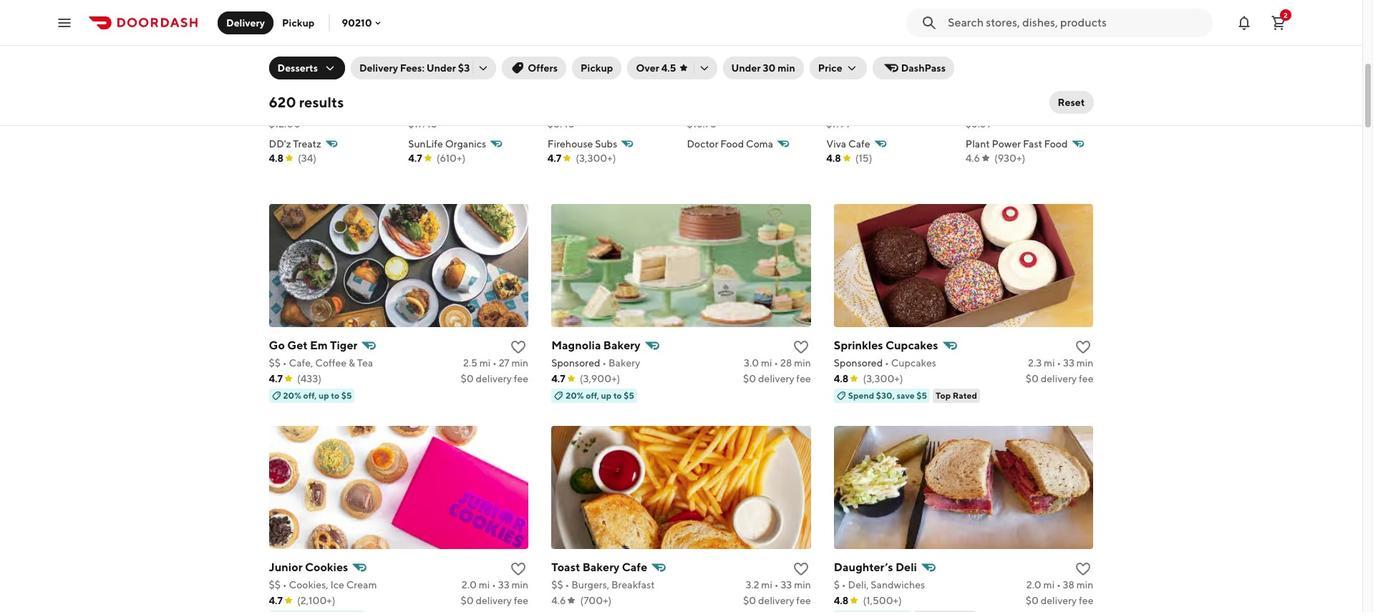 Task type: describe. For each thing, give the bounding box(es) containing it.
$17.45
[[408, 118, 437, 129]]

offers button
[[502, 57, 566, 79]]

magnolia bakery
[[551, 338, 641, 352]]

(15)
[[855, 152, 872, 164]]

min for toast bakery cafe
[[794, 579, 811, 590]]

save
[[897, 390, 915, 401]]

30
[[763, 62, 776, 74]]

20% for go
[[283, 390, 301, 401]]

top rated
[[936, 390, 977, 401]]

to for bakery
[[614, 390, 622, 401]]

90210
[[342, 17, 372, 28]]

sunlife
[[408, 138, 443, 149]]

results
[[299, 94, 344, 110]]

4.8 for (3,300+)
[[834, 373, 849, 384]]

(34)
[[298, 152, 317, 164]]

2.5 mi • 27 min
[[463, 357, 529, 369]]

plant
[[966, 138, 990, 149]]

click to add this store to your saved list image for sprinkles cupcakes
[[1075, 338, 1092, 356]]

$​0 delivery fee for daughter's deli
[[1026, 595, 1094, 606]]

firehouse
[[548, 138, 593, 149]]

delivery for toast bakery cafe
[[758, 595, 795, 606]]

reset
[[1058, 97, 1085, 108]]

daughter's
[[834, 560, 893, 574]]

add for $18.75
[[784, 75, 803, 86]]

off, for bakery
[[586, 390, 599, 401]]

bakery for magnolia bakery
[[603, 338, 641, 352]]

min for junior cookies
[[512, 579, 529, 590]]

0 vertical spatial cupcakes
[[886, 338, 938, 352]]

min for go get em tiger
[[512, 357, 529, 369]]

daughter's deli
[[834, 560, 917, 574]]

20% off, up to $5 for get
[[283, 390, 352, 401]]

$​0 for magnolia bakery
[[743, 373, 756, 384]]

$8.69
[[966, 118, 992, 129]]

deli
[[896, 560, 917, 574]]

desserts
[[277, 62, 318, 74]]

spend
[[848, 390, 874, 401]]

mi for sprinkles cupcakes
[[1044, 357, 1055, 369]]

(3,300+) for 4.7
[[576, 152, 616, 164]]

$$ for go
[[269, 357, 281, 369]]

2.0 for junior cookies
[[462, 579, 477, 590]]

620 results
[[269, 94, 344, 110]]

&
[[349, 357, 355, 369]]

sponsored • cupcakes
[[834, 357, 937, 369]]

mi for go get em tiger
[[480, 357, 491, 369]]

4.7 down firehouse in the top of the page
[[548, 152, 562, 164]]

$​0 for daughter's deli
[[1026, 595, 1039, 606]]

min inside button
[[778, 62, 795, 74]]

burgers,
[[572, 579, 609, 590]]

3.0 mi • 28 min
[[744, 357, 811, 369]]

28
[[781, 357, 792, 369]]

$​0 delivery fee for magnolia bakery
[[743, 373, 811, 384]]

fee for sprinkles cupcakes
[[1079, 373, 1094, 384]]

viva
[[826, 138, 847, 149]]

$​0 for sprinkles cupcakes
[[1026, 373, 1039, 384]]

tiger
[[330, 338, 358, 352]]

go get em tiger
[[269, 338, 358, 352]]

price
[[818, 62, 843, 74]]

33 for sprinkles cupcakes
[[1063, 357, 1075, 369]]

fee for magnolia bakery
[[797, 373, 811, 384]]

desserts button
[[269, 57, 345, 79]]

620
[[269, 94, 296, 110]]

over
[[636, 62, 659, 74]]

up for bakery
[[601, 390, 612, 401]]

delivery for go get em tiger
[[476, 373, 512, 384]]

cookies,
[[289, 579, 328, 590]]

magnolia
[[551, 338, 601, 352]]

3.0
[[744, 357, 759, 369]]

2.0 mi • 38 min
[[1027, 579, 1094, 590]]

viva cafe
[[826, 138, 870, 149]]

0 vertical spatial pickup button
[[274, 11, 323, 34]]

mi for magnolia bakery
[[761, 357, 772, 369]]

deli,
[[848, 579, 869, 590]]

3 items, open order cart image
[[1270, 14, 1287, 31]]

spend $30, save $5
[[848, 390, 927, 401]]

click to add this store to your saved list image for junior cookies
[[510, 560, 527, 578]]

$
[[834, 579, 840, 590]]

up for get
[[319, 390, 329, 401]]

junior
[[269, 560, 303, 574]]

pickup for the top pickup button
[[282, 17, 315, 28]]

delivery for delivery
[[226, 17, 265, 28]]

20% off, up to $5 for bakery
[[566, 390, 634, 401]]

$​0 for go get em tiger
[[461, 373, 474, 384]]

4.5
[[661, 62, 676, 74]]

tea
[[357, 357, 373, 369]]

add for $7.99
[[923, 75, 943, 86]]

2.5
[[463, 357, 478, 369]]

$$ • burgers, breakfast
[[551, 579, 655, 590]]

$​0 delivery fee for toast bakery cafe
[[743, 595, 811, 606]]

4.6 for (700+)
[[551, 595, 566, 606]]

breakfast
[[611, 579, 655, 590]]

min for daughter's deli
[[1077, 579, 1094, 590]]

3 $5 from the left
[[917, 390, 927, 401]]

fee for junior cookies
[[514, 595, 529, 606]]

sprinkles cupcakes
[[834, 338, 938, 352]]

$12.00
[[269, 118, 301, 129]]

$3
[[458, 62, 470, 74]]

fees:
[[400, 62, 425, 74]]

over 4.5 button
[[628, 57, 717, 79]]

under inside button
[[731, 62, 761, 74]]

cafe,
[[289, 357, 313, 369]]

2 button
[[1265, 8, 1293, 37]]

$$ for toast
[[551, 579, 563, 590]]

delivery for delivery fees: under $3
[[359, 62, 398, 74]]

open menu image
[[56, 14, 73, 31]]

add for $5.45
[[644, 75, 664, 86]]

$$ • cookies, ice cream
[[269, 579, 377, 590]]

delivery fees: under $3
[[359, 62, 470, 74]]

treatz
[[293, 138, 321, 149]]

$$ for junior
[[269, 579, 281, 590]]

bakery for toast bakery cafe
[[583, 560, 620, 574]]

top
[[936, 390, 951, 401]]

$​0 for junior cookies
[[461, 595, 474, 606]]

sandwiches
[[871, 579, 925, 590]]

2
[[1284, 10, 1288, 19]]

plant power fast food
[[966, 138, 1068, 149]]

cookies
[[305, 560, 348, 574]]

sponsored • bakery
[[551, 357, 640, 369]]

90210 button
[[342, 17, 384, 28]]

over 4.5
[[636, 62, 676, 74]]

1 vertical spatial cupcakes
[[891, 357, 937, 369]]

$$ • cafe, coffee & tea
[[269, 357, 373, 369]]

subs
[[595, 138, 617, 149]]

(1,500+)
[[863, 595, 902, 606]]

butterfinger $12.00
[[269, 101, 336, 129]]

dashpass
[[901, 62, 946, 74]]

3.2
[[746, 579, 759, 590]]

2.0 for daughter's deli
[[1027, 579, 1042, 590]]



Task type: locate. For each thing, give the bounding box(es) containing it.
1 horizontal spatial delivery
[[359, 62, 398, 74]]

under
[[427, 62, 456, 74], [731, 62, 761, 74]]

sprinkles
[[834, 338, 883, 352]]

$​0 down 3.0
[[743, 373, 756, 384]]

4.8 for (1,500+)
[[834, 595, 849, 606]]

(3,900+)
[[580, 373, 620, 384]]

butterfinger
[[269, 101, 336, 115]]

min right 28
[[794, 357, 811, 369]]

0 horizontal spatial food
[[721, 138, 744, 149]]

under left 30
[[731, 62, 761, 74]]

$$ down "go"
[[269, 357, 281, 369]]

under left $3
[[427, 62, 456, 74]]

fee for toast bakery cafe
[[797, 595, 811, 606]]

4.6 down toast
[[551, 595, 566, 606]]

add button
[[357, 69, 394, 92], [357, 69, 394, 92], [496, 69, 533, 92], [496, 69, 533, 92], [636, 69, 673, 92], [775, 69, 812, 92], [915, 69, 951, 92]]

$​0 delivery fee down the 3.0 mi • 28 min
[[743, 373, 811, 384]]

delivery down 3.2 mi • 33 min
[[758, 595, 795, 606]]

$$ down junior
[[269, 579, 281, 590]]

2 sponsored from the left
[[834, 357, 883, 369]]

delivery button
[[218, 11, 274, 34]]

0 horizontal spatial (3,300+)
[[576, 152, 616, 164]]

delivery for daughter's deli
[[1041, 595, 1077, 606]]

2 2.0 from the left
[[1027, 579, 1042, 590]]

$7.99
[[826, 118, 851, 129]]

3.2 mi • 33 min
[[746, 579, 811, 590]]

$5
[[341, 390, 352, 401], [624, 390, 634, 401], [917, 390, 927, 401]]

$​0 delivery fee
[[461, 373, 529, 384], [743, 373, 811, 384], [1026, 373, 1094, 384], [461, 595, 529, 606], [743, 595, 811, 606], [1026, 595, 1094, 606]]

0 vertical spatial (3,300+)
[[576, 152, 616, 164]]

1 to from the left
[[331, 390, 339, 401]]

0 horizontal spatial to
[[331, 390, 339, 401]]

0 horizontal spatial 20% off, up to $5
[[283, 390, 352, 401]]

33 for junior cookies
[[498, 579, 510, 590]]

junior cookies
[[269, 560, 348, 574]]

min for magnolia bakery
[[794, 357, 811, 369]]

2 horizontal spatial 33
[[1063, 357, 1075, 369]]

0 vertical spatial bakery
[[603, 338, 641, 352]]

$​0 down 2.0 mi • 33 min
[[461, 595, 474, 606]]

dd'z
[[269, 138, 291, 149]]

20% off, up to $5 down (3,900+)
[[566, 390, 634, 401]]

2 to from the left
[[614, 390, 622, 401]]

sponsored for magnolia bakery
[[551, 357, 600, 369]]

delivery down 2.5 mi • 27 min
[[476, 373, 512, 384]]

min left burgers,
[[512, 579, 529, 590]]

2 vertical spatial bakery
[[583, 560, 620, 574]]

20%
[[283, 390, 301, 401], [566, 390, 584, 401]]

0 horizontal spatial pickup button
[[274, 11, 323, 34]]

0 horizontal spatial 2.0
[[462, 579, 477, 590]]

4.7 down sunlife
[[408, 152, 422, 164]]

add
[[366, 75, 385, 86], [505, 75, 525, 86], [644, 75, 664, 86], [784, 75, 803, 86], [923, 75, 943, 86]]

2 off, from the left
[[586, 390, 599, 401]]

4.8 down $
[[834, 595, 849, 606]]

1 food from the left
[[721, 138, 744, 149]]

pickup for right pickup button
[[581, 62, 613, 74]]

click to add this store to your saved list image up 2.5 mi • 27 min
[[510, 338, 527, 356]]

2 20% off, up to $5 from the left
[[566, 390, 634, 401]]

$​0 down 2.0 mi • 38 min
[[1026, 595, 1039, 606]]

4.7
[[408, 152, 422, 164], [548, 152, 562, 164], [269, 373, 283, 384], [551, 373, 565, 384], [269, 595, 283, 606]]

to
[[331, 390, 339, 401], [614, 390, 622, 401]]

20% off, up to $5 down "(433)"
[[283, 390, 352, 401]]

2.0
[[462, 579, 477, 590], [1027, 579, 1042, 590]]

1 horizontal spatial up
[[601, 390, 612, 401]]

sponsored down magnolia
[[551, 357, 600, 369]]

go
[[269, 338, 285, 352]]

3 add from the left
[[644, 75, 664, 86]]

offers
[[528, 62, 558, 74]]

(3,300+) down subs
[[576, 152, 616, 164]]

1 horizontal spatial off,
[[586, 390, 599, 401]]

coma
[[746, 138, 773, 149]]

1 horizontal spatial pickup button
[[572, 57, 622, 79]]

fee down 3.2 mi • 33 min
[[797, 595, 811, 606]]

0 horizontal spatial cafe
[[622, 560, 648, 574]]

1 20% from the left
[[283, 390, 301, 401]]

4.7 for magnolia bakery
[[551, 373, 565, 384]]

4.8 for (15)
[[826, 152, 841, 164]]

2 horizontal spatial click to add this store to your saved list image
[[1075, 338, 1092, 356]]

$$ down toast
[[551, 579, 563, 590]]

fee down 2.5 mi • 27 min
[[514, 373, 529, 384]]

1 horizontal spatial cafe
[[849, 138, 870, 149]]

pickup button left over
[[572, 57, 622, 79]]

to down coffee
[[331, 390, 339, 401]]

$​0 delivery fee down 2.0 mi • 33 min
[[461, 595, 529, 606]]

(930+)
[[995, 152, 1025, 164]]

$$
[[269, 357, 281, 369], [269, 579, 281, 590], [551, 579, 563, 590]]

to for get
[[331, 390, 339, 401]]

fee for daughter's deli
[[1079, 595, 1094, 606]]

4.6
[[966, 152, 980, 164], [551, 595, 566, 606]]

1 vertical spatial cafe
[[622, 560, 648, 574]]

1 horizontal spatial under
[[731, 62, 761, 74]]

1 2.0 from the left
[[462, 579, 477, 590]]

1 horizontal spatial 33
[[781, 579, 792, 590]]

em
[[310, 338, 328, 352]]

pickup left over
[[581, 62, 613, 74]]

1 vertical spatial pickup
[[581, 62, 613, 74]]

$​0 delivery fee down 2.5 mi • 27 min
[[461, 373, 529, 384]]

delivery for magnolia bakery
[[758, 373, 795, 384]]

1 off, from the left
[[303, 390, 317, 401]]

1 horizontal spatial $5
[[624, 390, 634, 401]]

4.6 down plant
[[966, 152, 980, 164]]

4.8 up spend
[[834, 373, 849, 384]]

1 sponsored from the left
[[551, 357, 600, 369]]

0 vertical spatial cafe
[[849, 138, 870, 149]]

$​0 delivery fee for junior cookies
[[461, 595, 529, 606]]

click to add this store to your saved list image up the 3.0 mi • 28 min
[[793, 338, 810, 356]]

min right 27
[[512, 357, 529, 369]]

20% for magnolia
[[566, 390, 584, 401]]

bakery up $$ • burgers, breakfast
[[583, 560, 620, 574]]

fee down the 3.0 mi • 28 min
[[797, 373, 811, 384]]

up down "(433)"
[[319, 390, 329, 401]]

firehouse subs
[[548, 138, 617, 149]]

fee down 2.0 mi • 38 min
[[1079, 595, 1094, 606]]

mi for junior cookies
[[479, 579, 490, 590]]

fee down 2.3 mi • 33 min
[[1079, 373, 1094, 384]]

click to add this store to your saved list image for toast bakery cafe
[[793, 560, 810, 578]]

up
[[319, 390, 329, 401], [601, 390, 612, 401]]

1 vertical spatial bakery
[[609, 357, 640, 369]]

click to add this store to your saved list image up 3.2 mi • 33 min
[[793, 560, 810, 578]]

0 horizontal spatial $5
[[341, 390, 352, 401]]

$18.75
[[687, 118, 717, 129]]

reset button
[[1049, 91, 1094, 114]]

2 up from the left
[[601, 390, 612, 401]]

4.8 for (34)
[[269, 152, 284, 164]]

bakery up (3,900+)
[[609, 357, 640, 369]]

cupcakes down "sprinkles cupcakes"
[[891, 357, 937, 369]]

$​0 for toast bakery cafe
[[743, 595, 756, 606]]

1 horizontal spatial click to add this store to your saved list image
[[793, 338, 810, 356]]

delivery for sprinkles cupcakes
[[1041, 373, 1077, 384]]

click to add this store to your saved list image up 2.0 mi • 33 min
[[510, 560, 527, 578]]

bakery
[[603, 338, 641, 352], [609, 357, 640, 369], [583, 560, 620, 574]]

2 horizontal spatial $5
[[917, 390, 927, 401]]

cream
[[346, 579, 377, 590]]

toast
[[551, 560, 580, 574]]

pickup
[[282, 17, 315, 28], [581, 62, 613, 74]]

delivery down 2.0 mi • 33 min
[[476, 595, 512, 606]]

fee for go get em tiger
[[514, 373, 529, 384]]

0 horizontal spatial up
[[319, 390, 329, 401]]

2 under from the left
[[731, 62, 761, 74]]

sponsored for sprinkles cupcakes
[[834, 357, 883, 369]]

min for sprinkles cupcakes
[[1077, 357, 1094, 369]]

(610+)
[[437, 152, 466, 164]]

delivery
[[476, 373, 512, 384], [758, 373, 795, 384], [1041, 373, 1077, 384], [476, 595, 512, 606], [758, 595, 795, 606], [1041, 595, 1077, 606]]

20% down (3,900+)
[[566, 390, 584, 401]]

$​0 down the 2.5
[[461, 373, 474, 384]]

$​0 delivery fee for sprinkles cupcakes
[[1026, 373, 1094, 384]]

2.0 mi • 33 min
[[462, 579, 529, 590]]

0 horizontal spatial pickup
[[282, 17, 315, 28]]

food left coma
[[721, 138, 744, 149]]

min right 2.3
[[1077, 357, 1094, 369]]

5 add from the left
[[923, 75, 943, 86]]

click to add this store to your saved list image
[[510, 338, 527, 356], [1075, 338, 1092, 356], [793, 560, 810, 578]]

doctor
[[687, 138, 719, 149]]

$5 for magnolia bakery
[[624, 390, 634, 401]]

1 horizontal spatial pickup
[[581, 62, 613, 74]]

delivery inside button
[[226, 17, 265, 28]]

off, down "(433)"
[[303, 390, 317, 401]]

sponsored
[[551, 357, 600, 369], [834, 357, 883, 369]]

under 30 min
[[731, 62, 795, 74]]

off, for get
[[303, 390, 317, 401]]

cafe up (15)
[[849, 138, 870, 149]]

$5.45
[[548, 118, 575, 129]]

1 horizontal spatial click to add this store to your saved list image
[[793, 560, 810, 578]]

0 vertical spatial 4.6
[[966, 152, 980, 164]]

power
[[992, 138, 1021, 149]]

4 add from the left
[[784, 75, 803, 86]]

off,
[[303, 390, 317, 401], [586, 390, 599, 401]]

1 horizontal spatial (3,300+)
[[863, 373, 903, 384]]

1 horizontal spatial 2.0
[[1027, 579, 1042, 590]]

1 horizontal spatial 20%
[[566, 390, 584, 401]]

cupcakes
[[886, 338, 938, 352], [891, 357, 937, 369]]

cupcakes up sponsored • cupcakes
[[886, 338, 938, 352]]

bakery up the sponsored • bakery
[[603, 338, 641, 352]]

2 20% from the left
[[566, 390, 584, 401]]

1 vertical spatial (3,300+)
[[863, 373, 903, 384]]

20% off, up to $5
[[283, 390, 352, 401], [566, 390, 634, 401]]

get
[[287, 338, 308, 352]]

$5 down the sponsored • bakery
[[624, 390, 634, 401]]

0 vertical spatial delivery
[[226, 17, 265, 28]]

(2,100+)
[[297, 595, 335, 606]]

click to add this store to your saved list image for magnolia bakery
[[793, 338, 810, 356]]

4.7 down magnolia
[[551, 373, 565, 384]]

1 20% off, up to $5 from the left
[[283, 390, 352, 401]]

click to add this store to your saved list image
[[793, 338, 810, 356], [510, 560, 527, 578], [1075, 560, 1092, 578]]

0 horizontal spatial click to add this store to your saved list image
[[510, 560, 527, 578]]

cafe up breakfast
[[622, 560, 648, 574]]

(3,300+) down sponsored • cupcakes
[[863, 373, 903, 384]]

$ • deli, sandwiches
[[834, 579, 925, 590]]

1 horizontal spatial 20% off, up to $5
[[566, 390, 634, 401]]

price button
[[810, 57, 867, 79]]

2 horizontal spatial click to add this store to your saved list image
[[1075, 560, 1092, 578]]

20% down "(433)"
[[283, 390, 301, 401]]

delivery down 2.0 mi • 38 min
[[1041, 595, 1077, 606]]

2.3 mi • 33 min
[[1028, 357, 1094, 369]]

4.7 for go get em tiger
[[269, 373, 283, 384]]

0 horizontal spatial click to add this store to your saved list image
[[510, 338, 527, 356]]

4.7 down "go"
[[269, 373, 283, 384]]

(3,300+) for 4.8
[[863, 373, 903, 384]]

2 $5 from the left
[[624, 390, 634, 401]]

delivery for junior cookies
[[476, 595, 512, 606]]

cafe
[[849, 138, 870, 149], [622, 560, 648, 574]]

4.6 for (930+)
[[966, 152, 980, 164]]

0 horizontal spatial delivery
[[226, 17, 265, 28]]

2 add from the left
[[505, 75, 525, 86]]

off, down (3,900+)
[[586, 390, 599, 401]]

33 for toast bakery cafe
[[781, 579, 792, 590]]

1 vertical spatial 4.6
[[551, 595, 566, 606]]

1 add from the left
[[366, 75, 385, 86]]

$​0 down 3.2
[[743, 595, 756, 606]]

1 horizontal spatial to
[[614, 390, 622, 401]]

min right 38
[[1077, 579, 1094, 590]]

rated
[[953, 390, 977, 401]]

0 vertical spatial pickup
[[282, 17, 315, 28]]

4.7 for junior cookies
[[269, 595, 283, 606]]

1 up from the left
[[319, 390, 329, 401]]

1 horizontal spatial food
[[1044, 138, 1068, 149]]

$5 down &
[[341, 390, 352, 401]]

0 horizontal spatial 4.6
[[551, 595, 566, 606]]

$​0 delivery fee down 3.2 mi • 33 min
[[743, 595, 811, 606]]

4.8 down dd'z
[[269, 152, 284, 164]]

food right the fast
[[1044, 138, 1068, 149]]

4.8 down viva
[[826, 152, 841, 164]]

1 vertical spatial delivery
[[359, 62, 398, 74]]

notification bell image
[[1236, 14, 1253, 31]]

0 horizontal spatial sponsored
[[551, 357, 600, 369]]

click to add this store to your saved list image for daughter's deli
[[1075, 560, 1092, 578]]

2.3
[[1028, 357, 1042, 369]]

sponsored down sprinkles at the right bottom
[[834, 357, 883, 369]]

$​0 delivery fee down 2.3 mi • 33 min
[[1026, 373, 1094, 384]]

click to add this store to your saved list image up 2.3 mi • 33 min
[[1075, 338, 1092, 356]]

1 horizontal spatial sponsored
[[834, 357, 883, 369]]

0 horizontal spatial 20%
[[283, 390, 301, 401]]

mi for daughter's deli
[[1044, 579, 1055, 590]]

toast bakery cafe
[[551, 560, 648, 574]]

1 $5 from the left
[[341, 390, 352, 401]]

$​0 delivery fee for go get em tiger
[[461, 373, 529, 384]]

$​0 down 2.3
[[1026, 373, 1039, 384]]

(700+)
[[580, 595, 612, 606]]

min
[[778, 62, 795, 74], [512, 357, 529, 369], [794, 357, 811, 369], [1077, 357, 1094, 369], [512, 579, 529, 590], [794, 579, 811, 590], [1077, 579, 1094, 590]]

Store search: begin typing to search for stores available on DoorDash text field
[[948, 15, 1204, 30]]

0 horizontal spatial under
[[427, 62, 456, 74]]

$​0 delivery fee down 2.0 mi • 38 min
[[1026, 595, 1094, 606]]

pickup button up desserts
[[274, 11, 323, 34]]

dd'z treatz
[[269, 138, 321, 149]]

delivery down the 3.0 mi • 28 min
[[758, 373, 795, 384]]

mi for toast bakery cafe
[[761, 579, 773, 590]]

2 food from the left
[[1044, 138, 1068, 149]]

doctor food coma
[[687, 138, 773, 149]]

$5 right the save
[[917, 390, 927, 401]]

fee down 2.0 mi • 33 min
[[514, 595, 529, 606]]

pickup up desserts
[[282, 17, 315, 28]]

click to add this store to your saved list image for go get em tiger
[[510, 338, 527, 356]]

min left $
[[794, 579, 811, 590]]

coffee
[[315, 357, 347, 369]]

to down (3,900+)
[[614, 390, 622, 401]]

$5 for go get em tiger
[[341, 390, 352, 401]]

4.7 down junior
[[269, 595, 283, 606]]

fee
[[514, 373, 529, 384], [797, 373, 811, 384], [1079, 373, 1094, 384], [514, 595, 529, 606], [797, 595, 811, 606], [1079, 595, 1094, 606]]

1 vertical spatial pickup button
[[572, 57, 622, 79]]

0 horizontal spatial off,
[[303, 390, 317, 401]]

$30,
[[876, 390, 895, 401]]

min right 30
[[778, 62, 795, 74]]

up down (3,900+)
[[601, 390, 612, 401]]

0 horizontal spatial 33
[[498, 579, 510, 590]]

1 horizontal spatial 4.6
[[966, 152, 980, 164]]

1 under from the left
[[427, 62, 456, 74]]

delivery down 2.3 mi • 33 min
[[1041, 373, 1077, 384]]

click to add this store to your saved list image up 2.0 mi • 38 min
[[1075, 560, 1092, 578]]



Task type: vqa. For each thing, say whether or not it's contained in the screenshot.
sauce.
no



